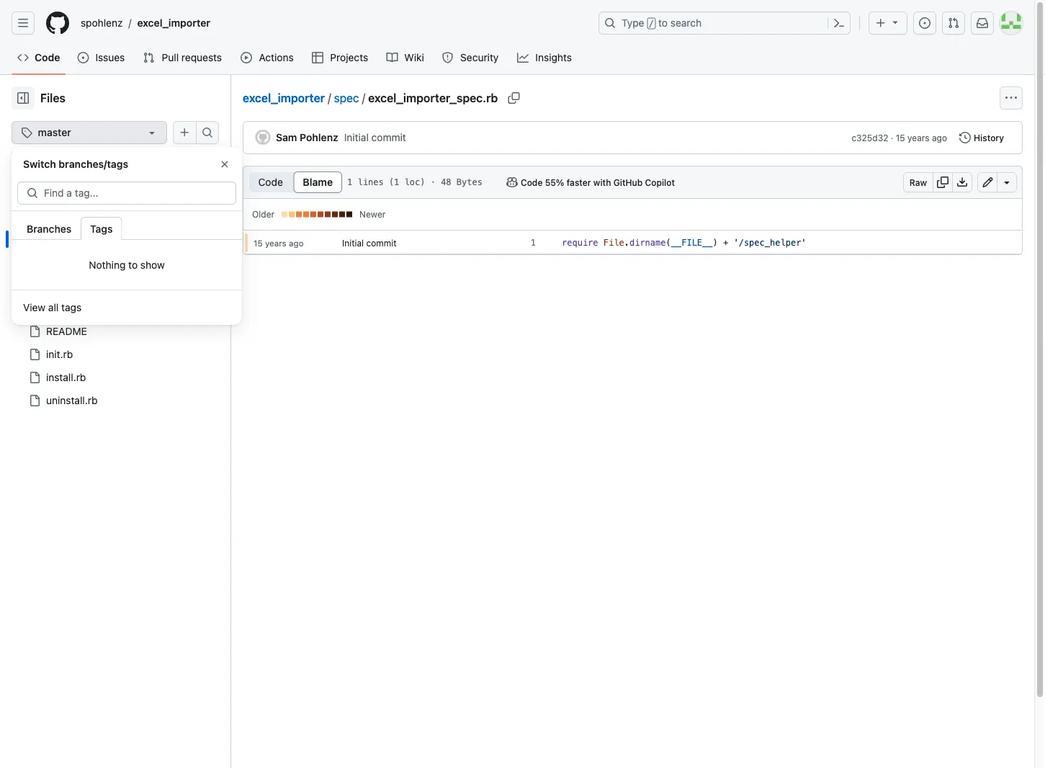 Task type: vqa. For each thing, say whether or not it's contained in the screenshot.
the Browse files "link"
no



Task type: locate. For each thing, give the bounding box(es) containing it.
sam
[[276, 132, 297, 143]]

tasks
[[46, 279, 71, 291]]

years down older
[[265, 238, 287, 248]]

issue opened image for git pull request icon
[[77, 52, 89, 63]]

years
[[908, 133, 930, 143], [265, 238, 287, 248]]

excel_importer_spec.rb tree item
[[12, 228, 208, 251]]

/ inside type / to search
[[649, 19, 654, 29]]

0 horizontal spatial 15
[[254, 238, 263, 248]]

0 horizontal spatial ·
[[431, 177, 436, 187]]

0 horizontal spatial excel_importer_spec.rb
[[52, 233, 162, 245]]

1 vertical spatial excel_importer_spec.rb
[[52, 233, 162, 245]]

spec down the projects
[[334, 91, 359, 105]]

pull requests link
[[137, 47, 229, 68]]

commit for top initial commit link
[[372, 132, 406, 143]]

0 vertical spatial to
[[659, 17, 668, 29]]

0 vertical spatial 1
[[348, 177, 353, 187]]

)
[[713, 238, 719, 248]]

0 vertical spatial file image
[[35, 234, 46, 245]]

pohlenz
[[300, 132, 339, 143]]

1 vertical spatial initial commit
[[342, 238, 397, 248]]

1 chevron down image from the top
[[13, 212, 22, 221]]

1 left lines
[[348, 177, 353, 187]]

ago left history image on the right
[[933, 133, 948, 143]]

issue opened image inside issues link
[[77, 52, 89, 63]]

0 vertical spatial initial commit link
[[344, 132, 406, 143]]

list containing spohlenz / excel_importer
[[75, 12, 590, 35]]

view
[[23, 302, 46, 314]]

· right c325d32
[[892, 133, 894, 143]]

0 vertical spatial search image
[[21, 156, 32, 167]]

code 55% faster with github copilot button
[[500, 172, 682, 192]]

years up raw
[[908, 133, 930, 143]]

0 horizontal spatial issue opened image
[[77, 52, 89, 63]]

faster
[[567, 177, 592, 187]]

1 horizontal spatial spec
[[334, 91, 359, 105]]

0 horizontal spatial excel_importer
[[137, 17, 211, 29]]

to left search
[[659, 17, 668, 29]]

github
[[614, 177, 643, 187]]

1 vertical spatial spec
[[46, 210, 69, 222]]

1 lines (1 loc) · 48 bytes
[[348, 177, 483, 187]]

48
[[441, 177, 452, 187]]

0 horizontal spatial to
[[128, 259, 138, 271]]

1 horizontal spatial code
[[258, 176, 283, 188]]

1 vertical spatial years
[[265, 238, 287, 248]]

0 vertical spatial initial
[[344, 132, 369, 143]]

type
[[622, 17, 645, 29]]

Find a tag... text field
[[44, 182, 236, 204]]

search image
[[21, 156, 32, 167], [27, 187, 38, 199]]

15 down older
[[254, 238, 263, 248]]

issue opened image left git pull request image at the right top of the page
[[920, 17, 931, 29]]

copy path image
[[508, 92, 520, 104]]

initial commit link
[[344, 132, 406, 143], [342, 238, 397, 248]]

/ for excel_importer
[[328, 91, 331, 105]]

·
[[892, 133, 894, 143], [431, 177, 436, 187]]

excel_importer_spec.rb inside tree item
[[52, 233, 162, 245]]

'/spec_helper'
[[734, 238, 807, 248]]

spohlenz
[[81, 17, 123, 29]]

commit down 'newer' in the left of the page
[[367, 238, 397, 248]]

wiki
[[405, 52, 424, 63]]

blame button
[[294, 172, 342, 193]]

1 horizontal spatial issue opened image
[[920, 17, 931, 29]]

file image for readme
[[29, 326, 40, 337]]

1
[[348, 177, 353, 187], [531, 238, 536, 248]]

file directory open fill image
[[29, 210, 40, 222]]

1 vertical spatial to
[[128, 259, 138, 271]]

excel_importer_spec.rb
[[368, 91, 498, 105], [52, 233, 162, 245]]

1 vertical spatial excel_importer
[[243, 91, 325, 105]]

files tree
[[12, 182, 208, 412]]

list
[[75, 12, 590, 35]]

tab list
[[17, 217, 242, 240]]

15
[[897, 133, 906, 143], [254, 238, 263, 248]]

0 vertical spatial chevron down image
[[13, 212, 22, 221]]

insights
[[536, 52, 572, 63]]

1 horizontal spatial ·
[[892, 133, 894, 143]]

initial
[[344, 132, 369, 143], [342, 238, 364, 248]]

excel_importer link
[[132, 12, 216, 35], [243, 91, 325, 105]]

file image
[[35, 234, 46, 245], [29, 372, 40, 383]]

/ inside spohlenz / excel_importer
[[129, 17, 132, 29]]

spec up branches
[[46, 210, 69, 222]]

security
[[461, 52, 499, 63]]

+
[[724, 238, 729, 248]]

all
[[48, 302, 59, 314]]

initial right pohlenz
[[344, 132, 369, 143]]

nothing to show
[[89, 259, 165, 271]]

0 vertical spatial excel_importer_spec.rb
[[368, 91, 498, 105]]

excel_importer link up sam
[[243, 91, 325, 105]]

ago down file view element
[[289, 238, 304, 248]]

file image left install.rb
[[29, 372, 40, 383]]

raw link
[[904, 172, 934, 192]]

requests
[[182, 52, 222, 63]]

dirname
[[630, 238, 666, 248]]

initial commit down 'newer' in the left of the page
[[342, 238, 397, 248]]

1 left require
[[531, 238, 536, 248]]

0 horizontal spatial excel_importer link
[[132, 12, 216, 35]]

history link
[[954, 128, 1011, 148]]

initial for the bottom initial commit link
[[342, 238, 364, 248]]

0 vertical spatial excel_importer
[[137, 17, 211, 29]]

excel_importer_tasks.rake
[[52, 302, 174, 314]]

/
[[129, 17, 132, 29], [649, 19, 654, 29], [328, 91, 331, 105], [362, 91, 366, 105]]

initial down 'newer' in the left of the page
[[342, 238, 364, 248]]

copilot image
[[507, 177, 518, 188]]

excel_importer inside spohlenz / excel_importer
[[137, 17, 211, 29]]

0 vertical spatial initial commit
[[344, 132, 406, 143]]

excel_importer_spec.rb down shield icon
[[368, 91, 498, 105]]

1 vertical spatial initial
[[342, 238, 364, 248]]

newer
[[360, 209, 386, 220]]

raw
[[910, 177, 928, 187]]

1 vertical spatial 1
[[531, 238, 536, 248]]

search this repository image
[[202, 127, 213, 138]]

spohlenz link
[[75, 12, 129, 35]]

0 vertical spatial issue opened image
[[920, 17, 931, 29]]

(
[[666, 238, 672, 248]]

initial commit link down excel_importer / spec / excel_importer_spec.rb
[[344, 132, 406, 143]]

require
[[562, 238, 599, 248]]

/ left spec link
[[328, 91, 331, 105]]

commit for the bottom initial commit link
[[367, 238, 397, 248]]

bytes
[[457, 177, 483, 187]]

1 vertical spatial issue opened image
[[77, 52, 89, 63]]

0 vertical spatial commit
[[372, 132, 406, 143]]

shield image
[[442, 52, 454, 63]]

0 horizontal spatial years
[[265, 238, 287, 248]]

to left 'show'
[[128, 259, 138, 271]]

file image left all
[[35, 303, 46, 314]]

0 horizontal spatial spec
[[46, 210, 69, 222]]

history
[[975, 133, 1005, 143]]

excel_importer up the pull
[[137, 17, 211, 29]]

branches
[[27, 223, 72, 235]]

15 right c325d32
[[897, 133, 906, 143]]

chevron down image for tasks
[[13, 281, 22, 290]]

1 horizontal spatial excel_importer_spec.rb
[[368, 91, 498, 105]]

excel_importer link up the pull
[[132, 12, 216, 35]]

code up older
[[258, 176, 283, 188]]

code image
[[17, 52, 29, 63]]

1 vertical spatial commit
[[367, 238, 397, 248]]

0 vertical spatial 15
[[897, 133, 906, 143]]

0 vertical spatial ago
[[933, 133, 948, 143]]

initial commit link down 'newer' in the left of the page
[[342, 238, 397, 248]]

actions
[[259, 52, 294, 63]]

chevron down image
[[13, 212, 22, 221], [13, 281, 22, 290]]

1 vertical spatial search image
[[27, 187, 38, 199]]

1 for 1
[[531, 238, 536, 248]]

code
[[35, 52, 60, 63], [258, 176, 283, 188], [521, 177, 543, 187]]

1 vertical spatial initial commit link
[[342, 238, 397, 248]]

· left 48
[[431, 177, 436, 187]]

excel_importer
[[137, 17, 211, 29], [243, 91, 325, 105]]

1 horizontal spatial to
[[659, 17, 668, 29]]

initial commit down excel_importer / spec / excel_importer_spec.rb
[[344, 132, 406, 143]]

play image
[[241, 52, 252, 63]]

branches button
[[17, 217, 81, 240]]

git pull request image
[[949, 17, 960, 29]]

0 horizontal spatial 1
[[348, 177, 353, 187]]

code right copilot 'icon' at the left
[[521, 177, 543, 187]]

commit down excel_importer / spec / excel_importer_spec.rb
[[372, 132, 406, 143]]

copy raw content image
[[938, 177, 949, 188]]

code link
[[12, 47, 66, 68]]

1 horizontal spatial excel_importer link
[[243, 91, 325, 105]]

1 vertical spatial chevron down image
[[13, 281, 22, 290]]

homepage image
[[46, 12, 69, 35]]

1 vertical spatial excel_importer link
[[243, 91, 325, 105]]

search
[[671, 17, 702, 29]]

excel_importer up sam
[[243, 91, 325, 105]]

file image inside excel_importer_spec.rb tree item
[[35, 234, 46, 245]]

chevron down image inside tasks tree item
[[13, 281, 22, 290]]

download raw content image
[[957, 177, 969, 188]]

file image left init.rb
[[29, 349, 40, 360]]

chevron down image left file directory open fill image
[[13, 281, 22, 290]]

0 vertical spatial years
[[908, 133, 930, 143]]

code right code "icon" at the left top of the page
[[35, 52, 60, 63]]

search image down tag icon
[[21, 156, 32, 167]]

group
[[12, 228, 208, 274]]

wiki link
[[381, 47, 431, 68]]

spec tree item
[[12, 205, 208, 274]]

file image down view
[[29, 326, 40, 337]]

lines
[[358, 177, 384, 187]]

tag image
[[21, 127, 32, 138]]

graph image
[[517, 52, 529, 63]]

spec
[[334, 91, 359, 105], [46, 210, 69, 222]]

issue opened image left issues
[[77, 52, 89, 63]]

triangle down image
[[890, 16, 902, 28]]

code button
[[249, 172, 293, 193]]

0 vertical spatial spec
[[334, 91, 359, 105]]

ago
[[933, 133, 948, 143], [289, 238, 304, 248]]

excel_importer_spec.rb up nothing
[[52, 233, 162, 245]]

issue opened image
[[920, 17, 931, 29], [77, 52, 89, 63]]

to
[[659, 17, 668, 29], [128, 259, 138, 271]]

/ for type
[[649, 19, 654, 29]]

file image down file directory open fill icon
[[35, 234, 46, 245]]

0 vertical spatial ·
[[892, 133, 894, 143]]

/ right type
[[649, 19, 654, 29]]

1 vertical spatial file image
[[29, 372, 40, 383]]

issues
[[96, 52, 125, 63]]

tasks tree item
[[12, 274, 208, 320]]

blame
[[303, 176, 333, 188]]

2 chevron down image from the top
[[13, 281, 22, 290]]

/ right spohlenz
[[129, 17, 132, 29]]

2 horizontal spatial code
[[521, 177, 543, 187]]

code inside button
[[258, 176, 283, 188]]

1 vertical spatial ago
[[289, 238, 304, 248]]

1 horizontal spatial 1
[[531, 238, 536, 248]]

spec link
[[334, 91, 359, 105]]

file image left uninstall.rb
[[29, 395, 40, 407]]

(1
[[389, 177, 400, 187]]

chevron down image left file directory open fill icon
[[13, 212, 22, 221]]

file directory open fill image
[[29, 280, 40, 291]]

file image
[[35, 303, 46, 314], [29, 326, 40, 337], [29, 349, 40, 360], [29, 395, 40, 407]]

0 horizontal spatial code
[[35, 52, 60, 63]]

search image up file directory open fill icon
[[27, 187, 38, 199]]

1 vertical spatial 15
[[254, 238, 263, 248]]

more file actions image
[[1006, 92, 1018, 104]]

commit
[[372, 132, 406, 143], [367, 238, 397, 248]]

pull requests
[[162, 52, 222, 63]]

author image
[[256, 130, 270, 145]]

1 horizontal spatial excel_importer
[[243, 91, 325, 105]]



Task type: describe. For each thing, give the bounding box(es) containing it.
switch branches/tags
[[23, 158, 128, 170]]

file image for install.rb
[[29, 372, 40, 383]]

master button
[[12, 121, 167, 144]]

c325d32
[[852, 133, 889, 143]]

copilot
[[646, 177, 676, 187]]

/ right spec link
[[362, 91, 366, 105]]

1 for 1 lines (1 loc) · 48 bytes
[[348, 177, 353, 187]]

tags
[[61, 302, 82, 314]]

initial for top initial commit link
[[344, 132, 369, 143]]

excel_importer / spec / excel_importer_spec.rb
[[243, 91, 498, 105]]

1 horizontal spatial ago
[[933, 133, 948, 143]]

with
[[594, 177, 612, 187]]

cancel image
[[219, 159, 231, 170]]

command palette image
[[834, 17, 846, 29]]

require file . dirname ( __file__ ) + '/spec_helper'
[[562, 238, 807, 248]]

branches/tags
[[59, 158, 128, 170]]

side panel image
[[17, 92, 29, 104]]

file
[[604, 238, 625, 248]]

type / to search
[[622, 17, 702, 29]]

file image for uninstall.rb
[[29, 395, 40, 407]]

.
[[625, 238, 630, 248]]

issue opened image for git pull request image at the right top of the page
[[920, 17, 931, 29]]

older
[[252, 209, 275, 220]]

0 horizontal spatial ago
[[289, 238, 304, 248]]

notifications image
[[977, 17, 989, 29]]

pull
[[162, 52, 179, 63]]

issues link
[[72, 47, 132, 68]]

plus image
[[876, 17, 887, 29]]

view all tags
[[23, 302, 82, 314]]

spohlenz / excel_importer
[[81, 17, 211, 29]]

readme
[[46, 325, 87, 337]]

files
[[40, 91, 66, 105]]

initial commit for the bottom initial commit link
[[342, 238, 397, 248]]

initial commit for top initial commit link
[[344, 132, 406, 143]]

uninstall.rb
[[46, 395, 98, 407]]

more edit options image
[[1002, 177, 1014, 188]]

switch
[[23, 158, 56, 170]]

c325d32 link
[[852, 131, 889, 144]]

file view element
[[249, 172, 342, 193]]

git pull request image
[[143, 52, 155, 63]]

insights link
[[512, 47, 579, 68]]

tags button
[[81, 217, 122, 240]]

__file__
[[672, 238, 713, 248]]

nothing
[[89, 259, 126, 271]]

file image for init.rb
[[29, 349, 40, 360]]

projects
[[330, 52, 369, 63]]

file image for excel_importer_spec.rb
[[35, 234, 46, 245]]

file image for excel_importer_tasks.rake
[[35, 303, 46, 314]]

master
[[38, 127, 71, 138]]

edit file image
[[983, 177, 994, 188]]

1 horizontal spatial 15
[[897, 133, 906, 143]]

1 vertical spatial ·
[[431, 177, 436, 187]]

55%
[[545, 177, 565, 187]]

spec_helper.rb
[[52, 256, 121, 268]]

history image
[[960, 132, 972, 143]]

table image
[[312, 52, 324, 63]]

add file image
[[179, 127, 191, 138]]

init.rb
[[46, 349, 73, 360]]

chevron down image for spec
[[13, 212, 22, 221]]

book image
[[387, 52, 398, 63]]

group containing excel_importer_spec.rb
[[12, 228, 208, 274]]

show
[[140, 259, 165, 271]]

projects link
[[306, 47, 375, 68]]

code inside popup button
[[521, 177, 543, 187]]

security link
[[437, 47, 506, 68]]

spec inside tree item
[[46, 210, 69, 222]]

1 horizontal spatial years
[[908, 133, 930, 143]]

tab list containing branches
[[17, 217, 242, 240]]

add file tooltip
[[173, 121, 196, 144]]

0 vertical spatial excel_importer link
[[132, 12, 216, 35]]

loc)
[[405, 177, 426, 187]]

15 years ago
[[254, 238, 304, 248]]

c325d32 · 15 years ago
[[852, 133, 948, 143]]

sam pohlenz
[[276, 132, 339, 143]]

code 55% faster with github copilot
[[521, 177, 676, 187]]

/ for spohlenz
[[129, 17, 132, 29]]

actions link
[[235, 47, 301, 68]]

install.rb
[[46, 372, 86, 383]]

tags
[[90, 223, 113, 235]]



